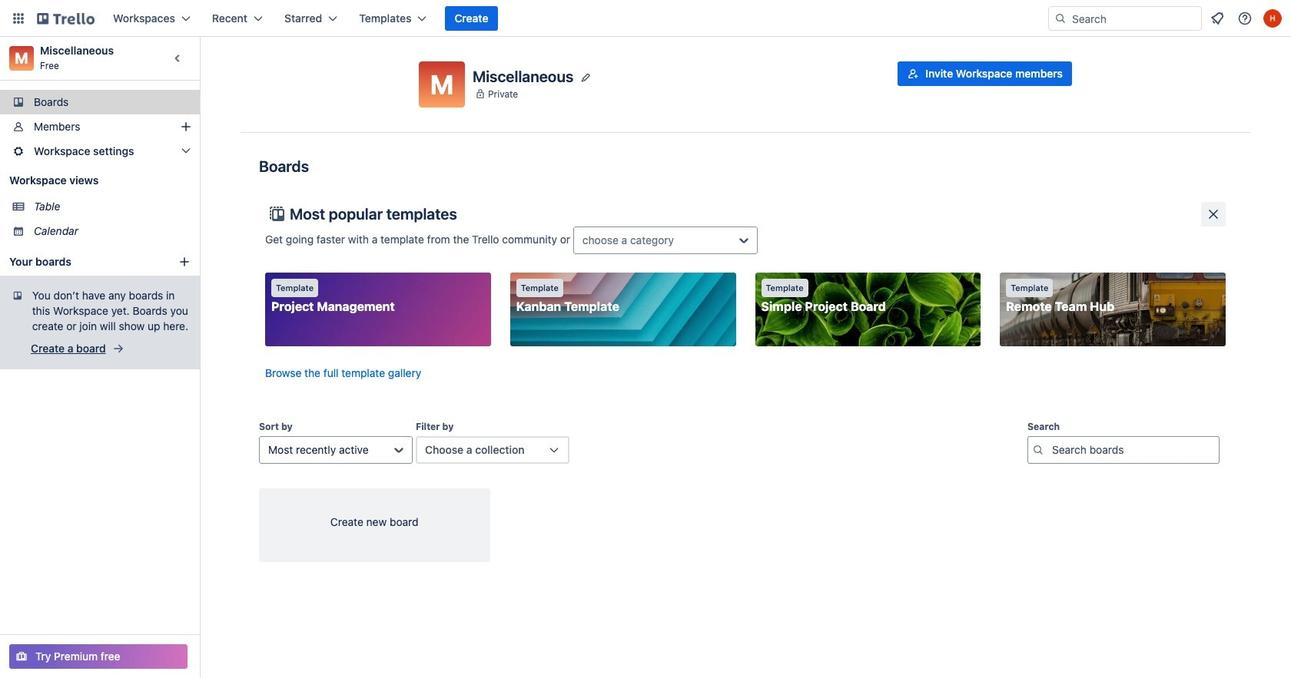 Task type: describe. For each thing, give the bounding box(es) containing it.
search image
[[1054, 12, 1067, 25]]

Search boards text field
[[1028, 437, 1220, 464]]

add board image
[[178, 256, 191, 268]]

back to home image
[[37, 6, 95, 31]]

primary element
[[0, 0, 1291, 37]]



Task type: locate. For each thing, give the bounding box(es) containing it.
Search field
[[1067, 8, 1201, 29]]

0 notifications image
[[1208, 9, 1227, 28]]

howard (howard38800628) image
[[1264, 9, 1282, 28]]

workspace navigation collapse icon image
[[168, 48, 189, 69]]

open information menu image
[[1237, 11, 1253, 26]]

your boards with 0 items element
[[9, 253, 171, 271]]



Task type: vqa. For each thing, say whether or not it's contained in the screenshot.
middle Create from template… icon
no



